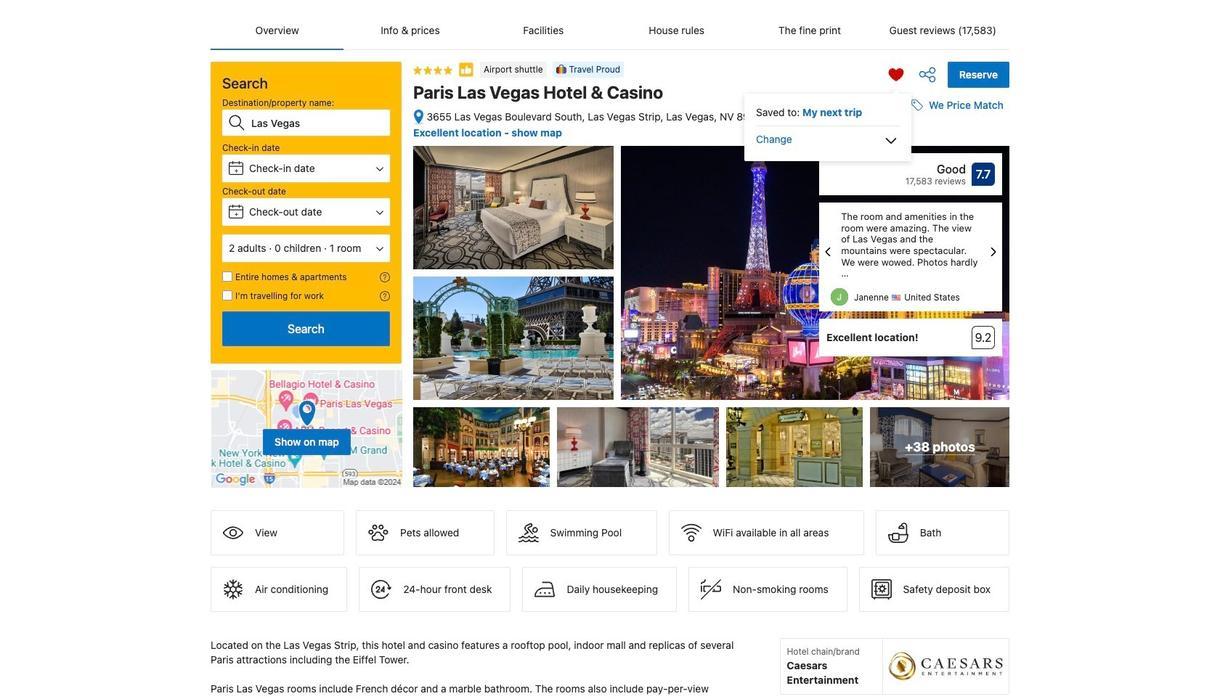 Task type: describe. For each thing, give the bounding box(es) containing it.
previous image
[[820, 244, 837, 261]]

next image
[[986, 244, 1003, 261]]

Where are you going? field
[[246, 110, 390, 136]]



Task type: locate. For each thing, give the bounding box(es) containing it.
section
[[205, 50, 408, 489]]

click to open map view image
[[414, 109, 424, 126]]

scored 9.2 element
[[972, 326, 996, 350]]

if you select this option, we'll show you popular business travel features like breakfast, wifi and free parking. image
[[380, 291, 390, 302], [380, 291, 390, 302]]

we'll show you stays where you can have the entire place to yourself image
[[380, 273, 390, 283]]

we'll show you stays where you can have the entire place to yourself image
[[380, 273, 390, 283]]

caesars entertainment image
[[890, 645, 1004, 689]]



Task type: vqa. For each thing, say whether or not it's contained in the screenshot.
Weather
no



